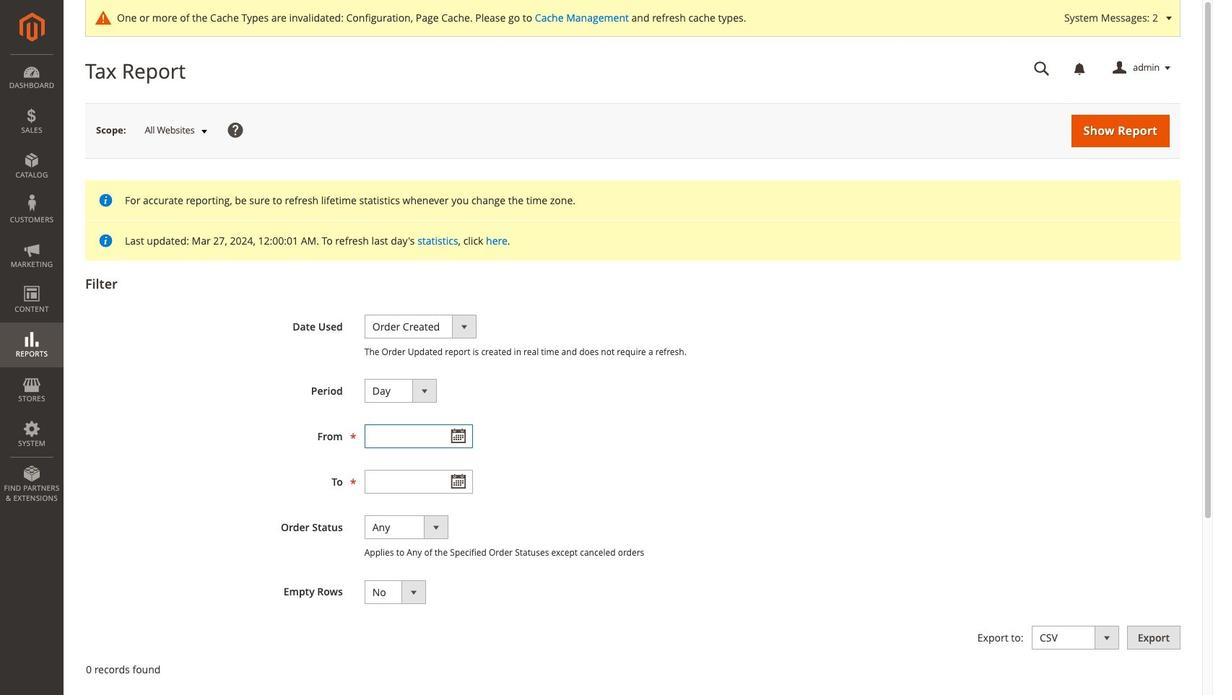 Task type: locate. For each thing, give the bounding box(es) containing it.
None text field
[[365, 471, 473, 494]]

None text field
[[1025, 56, 1061, 81], [365, 425, 473, 449], [1025, 56, 1061, 81], [365, 425, 473, 449]]

menu bar
[[0, 54, 64, 511]]



Task type: describe. For each thing, give the bounding box(es) containing it.
magento admin panel image
[[19, 12, 44, 42]]



